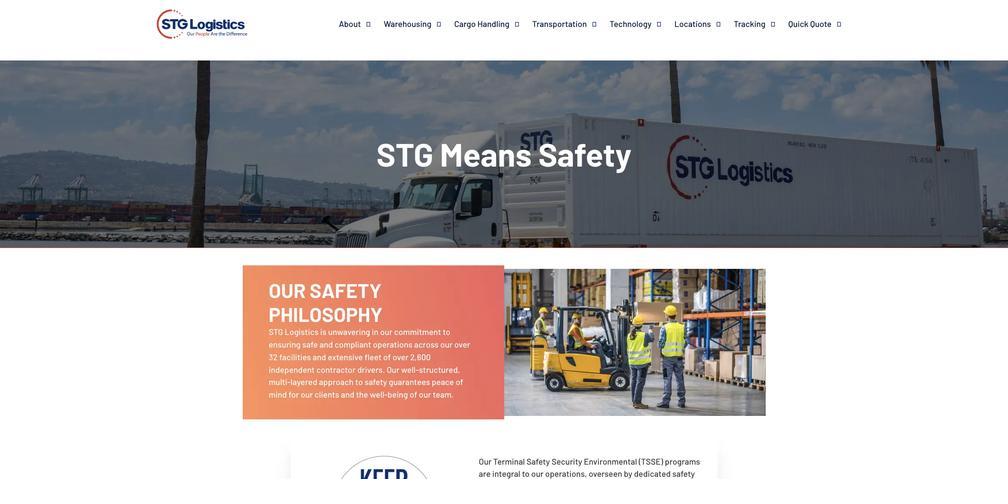 Task type: vqa. For each thing, say whether or not it's contained in the screenshot.
SEND
no



Task type: locate. For each thing, give the bounding box(es) containing it.
2 vertical spatial and
[[341, 390, 354, 400]]

2 horizontal spatial to
[[522, 470, 530, 480]]

our left "team."
[[419, 390, 431, 400]]

0 vertical spatial over
[[454, 340, 470, 350]]

stg inside our safety philosophy stg logistics is unwavering in our commitment to ensuring safe and compliant operations across our over 32 facilities and extensive fleet of over 2,600 independent contractor drivers. our well-structured, multi-layered approach to safety guarantees peace of mind for our clients and the well-being of our team.
[[269, 327, 283, 337]]

and down is at the bottom left of page
[[319, 340, 333, 350]]

quote
[[810, 19, 832, 29]]

guarantees
[[389, 378, 430, 388]]

1 vertical spatial to
[[355, 378, 363, 388]]

well-
[[401, 365, 419, 375], [370, 390, 388, 400]]

by
[[624, 470, 632, 480]]

1 vertical spatial over
[[393, 352, 409, 363]]

over up "structured,"
[[454, 340, 470, 350]]

safety
[[538, 135, 632, 174], [310, 278, 381, 302], [527, 457, 550, 467]]

0 vertical spatial to
[[443, 327, 450, 337]]

to
[[443, 327, 450, 337], [355, 378, 363, 388], [522, 470, 530, 480]]

0 horizontal spatial well-
[[370, 390, 388, 400]]

and
[[319, 340, 333, 350], [313, 352, 326, 363], [341, 390, 354, 400]]

1 vertical spatial and
[[313, 352, 326, 363]]

0 vertical spatial and
[[319, 340, 333, 350]]

compliant
[[335, 340, 371, 350]]

2 horizontal spatial of
[[456, 378, 463, 388]]

quick
[[788, 19, 808, 29]]

peace
[[432, 378, 454, 388]]

1 vertical spatial stg
[[269, 327, 283, 337]]

1 horizontal spatial of
[[410, 390, 417, 400]]

1 horizontal spatial to
[[443, 327, 450, 337]]

1 vertical spatial well-
[[370, 390, 388, 400]]

over
[[454, 340, 470, 350], [393, 352, 409, 363]]

1 vertical spatial safety
[[310, 278, 381, 302]]

to right 'integral'
[[522, 470, 530, 480]]

2 vertical spatial our
[[479, 457, 492, 467]]

warehousing
[[384, 19, 431, 29]]

to right commitment
[[443, 327, 450, 337]]

and left the
[[341, 390, 354, 400]]

stg means safety
[[376, 135, 632, 174]]

well- up guarantees
[[401, 365, 419, 375]]

0 horizontal spatial to
[[355, 378, 363, 388]]

drivers.
[[357, 365, 385, 375]]

to up the
[[355, 378, 363, 388]]

safety inside our terminal safety security environmental (tsse) programs are integral to our operations, overseen by dedicated safet
[[527, 457, 550, 467]]

and down the safe
[[313, 352, 326, 363]]

our
[[269, 278, 306, 302], [387, 365, 399, 375], [479, 457, 492, 467]]

of right peace
[[456, 378, 463, 388]]

overseen
[[589, 470, 622, 480]]

our
[[380, 327, 392, 337], [440, 340, 453, 350], [301, 390, 313, 400], [419, 390, 431, 400], [531, 470, 544, 480]]

1 horizontal spatial our
[[387, 365, 399, 375]]

32
[[269, 352, 278, 363]]

safety inside our safety philosophy stg logistics is unwavering in our commitment to ensuring safe and compliant operations across our over 32 facilities and extensive fleet of over 2,600 independent contractor drivers. our well-structured, multi-layered approach to safety guarantees peace of mind for our clients and the well-being of our team.
[[310, 278, 381, 302]]

cargo handling link
[[454, 19, 532, 29]]

unwavering
[[328, 327, 370, 337]]

stg
[[376, 135, 433, 174], [269, 327, 283, 337]]

our safety philosophy stg logistics is unwavering in our commitment to ensuring safe and compliant operations across our over 32 facilities and extensive fleet of over 2,600 independent contractor drivers. our well-structured, multi-layered approach to safety guarantees peace of mind for our clients and the well-being of our team.
[[269, 278, 470, 400]]

well- down safety
[[370, 390, 388, 400]]

clients
[[315, 390, 339, 400]]

handling
[[477, 19, 509, 29]]

2 vertical spatial to
[[522, 470, 530, 480]]

quick quote link
[[788, 19, 854, 29]]

1 horizontal spatial well-
[[401, 365, 419, 375]]

1 horizontal spatial over
[[454, 340, 470, 350]]

philosophy
[[269, 302, 383, 326]]

our down layered
[[301, 390, 313, 400]]

0 horizontal spatial stg
[[269, 327, 283, 337]]

for
[[289, 390, 299, 400]]

structured,
[[419, 365, 460, 375]]

programs
[[665, 457, 700, 467]]

over down operations
[[393, 352, 409, 363]]

0 vertical spatial of
[[383, 352, 391, 363]]

cargo
[[454, 19, 476, 29]]

2 vertical spatial safety
[[527, 457, 550, 467]]

1 horizontal spatial stg
[[376, 135, 433, 174]]

operations
[[373, 340, 412, 350]]

technology
[[610, 19, 652, 29]]

facilities
[[279, 352, 311, 363]]

of down guarantees
[[410, 390, 417, 400]]

1 vertical spatial of
[[456, 378, 463, 388]]

of
[[383, 352, 391, 363], [456, 378, 463, 388], [410, 390, 417, 400]]

to inside our terminal safety security environmental (tsse) programs are integral to our operations, overseen by dedicated safet
[[522, 470, 530, 480]]

is
[[320, 327, 326, 337]]

of down operations
[[383, 352, 391, 363]]

quick quote
[[788, 19, 832, 29]]

0 vertical spatial stg
[[376, 135, 433, 174]]

in
[[372, 327, 378, 337]]

our left operations,
[[531, 470, 544, 480]]

0 vertical spatial our
[[269, 278, 306, 302]]

our inside our terminal safety security environmental (tsse) programs are integral to our operations, overseen by dedicated safet
[[479, 457, 492, 467]]

safety for stg means safety
[[538, 135, 632, 174]]

across
[[414, 340, 439, 350]]

0 horizontal spatial our
[[269, 278, 306, 302]]

0 vertical spatial safety
[[538, 135, 632, 174]]

2 horizontal spatial our
[[479, 457, 492, 467]]



Task type: describe. For each thing, give the bounding box(es) containing it.
our for terminal
[[479, 457, 492, 467]]

means
[[440, 135, 532, 174]]

about
[[339, 19, 361, 29]]

warehousing link
[[384, 19, 454, 29]]

0 horizontal spatial over
[[393, 352, 409, 363]]

(tsse)
[[639, 457, 663, 467]]

transportation
[[532, 19, 587, 29]]

dedicated
[[634, 470, 671, 480]]

extensive
[[328, 352, 363, 363]]

2,600
[[410, 352, 431, 363]]

2 vertical spatial of
[[410, 390, 417, 400]]

our inside our terminal safety security environmental (tsse) programs are integral to our operations, overseen by dedicated safet
[[531, 470, 544, 480]]

contractor
[[316, 365, 356, 375]]

safety for our terminal safety security environmental (tsse) programs are integral to our operations, overseen by dedicated safet
[[527, 457, 550, 467]]

environmental
[[584, 457, 637, 467]]

logistics
[[285, 327, 319, 337]]

are
[[479, 470, 491, 480]]

team.
[[433, 390, 454, 400]]

security
[[552, 457, 582, 467]]

being
[[388, 390, 408, 400]]

transportation link
[[532, 19, 610, 29]]

1 vertical spatial our
[[387, 365, 399, 375]]

our right in
[[380, 327, 392, 337]]

cargo handling
[[454, 19, 509, 29]]

locations
[[674, 19, 711, 29]]

our for safety
[[269, 278, 306, 302]]

tracking
[[734, 19, 765, 29]]

operations,
[[545, 470, 587, 480]]

mind
[[269, 390, 287, 400]]

our right across
[[440, 340, 453, 350]]

commitment
[[394, 327, 441, 337]]

ensuring
[[269, 340, 301, 350]]

fleet
[[365, 352, 382, 363]]

locations link
[[674, 19, 734, 29]]

0 horizontal spatial of
[[383, 352, 391, 363]]

multi-
[[269, 378, 291, 388]]

our terminal safety security environmental (tsse) programs are integral to our operations, overseen by dedicated safet
[[479, 457, 700, 480]]

technology link
[[610, 19, 674, 29]]

0 vertical spatial well-
[[401, 365, 419, 375]]

terminal
[[493, 457, 525, 467]]

about link
[[339, 19, 384, 29]]

tracking link
[[734, 19, 788, 29]]

integral
[[492, 470, 520, 480]]

the
[[356, 390, 368, 400]]

safe
[[302, 340, 318, 350]]

stg usa image
[[154, 0, 250, 51]]

approach
[[319, 378, 354, 388]]

independent
[[269, 365, 315, 375]]

safety
[[365, 378, 387, 388]]

layered
[[291, 378, 317, 388]]



